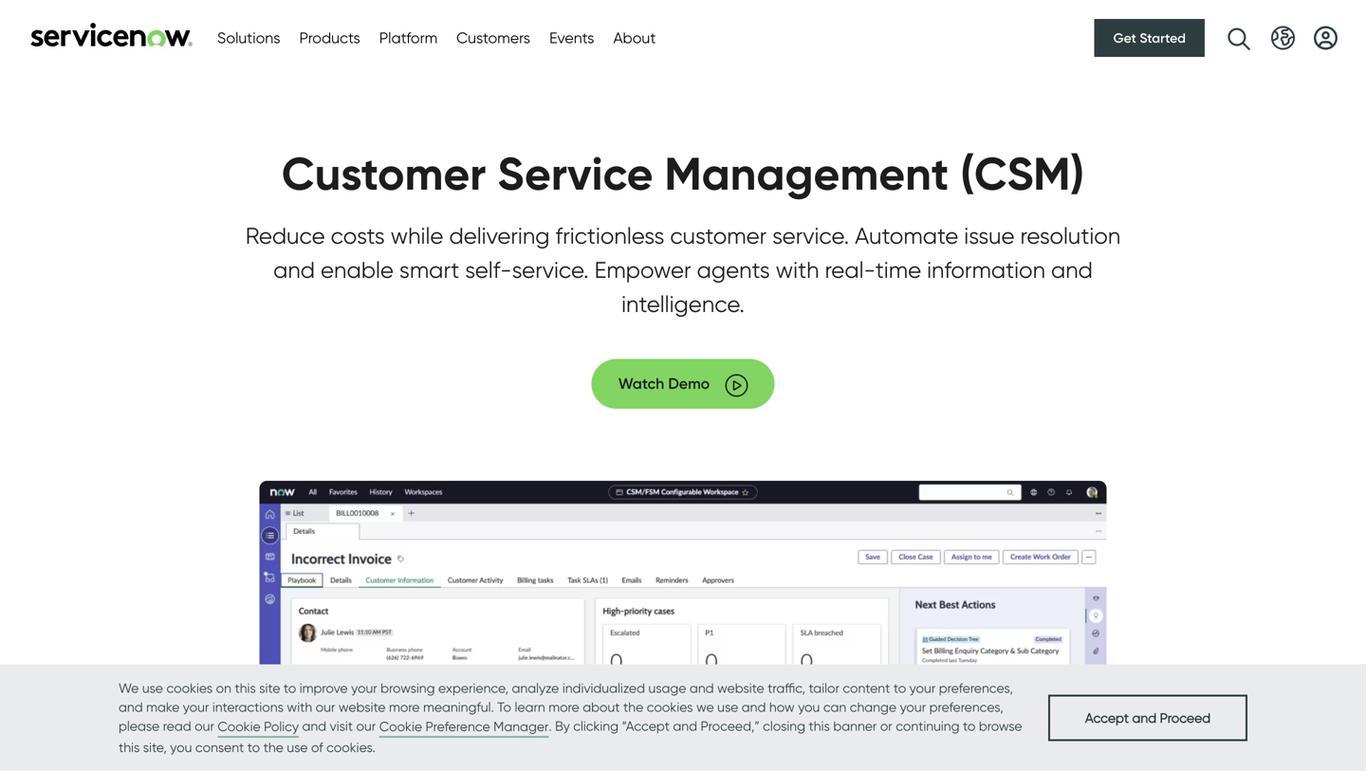 Task type: locate. For each thing, give the bounding box(es) containing it.
preference
[[425, 719, 490, 735]]

the
[[623, 699, 643, 715], [263, 739, 283, 756]]

1 horizontal spatial with
[[776, 256, 819, 284]]

0 horizontal spatial cookie
[[218, 719, 261, 735]]

our right visit
[[356, 718, 376, 734]]

accept and proceed
[[1085, 710, 1211, 726]]

browsing
[[381, 680, 435, 696]]

0 horizontal spatial with
[[287, 699, 312, 715]]

and down we on the bottom of the page
[[673, 718, 697, 734]]

1 horizontal spatial the
[[623, 699, 643, 715]]

1 vertical spatial the
[[263, 739, 283, 756]]

customers
[[456, 28, 530, 47]]

use left "of"
[[287, 739, 308, 756]]

and inside '. by clicking "accept and proceed," closing this banner or continuing to browse this site, you consent to the use of cookies.'
[[673, 718, 697, 734]]

solutions
[[217, 28, 280, 47]]

and inside accept and proceed button
[[1132, 710, 1157, 726]]

visit
[[330, 718, 353, 734]]

accept and proceed button
[[1048, 695, 1247, 741]]

website up proceed,"
[[717, 680, 764, 696]]

0 vertical spatial cookies
[[166, 680, 213, 696]]

customer
[[670, 222, 767, 249]]

you inside we use cookies on this site to improve your browsing experience, analyze individualized usage and website traffic, tailor content to your preferences, and make your interactions with our website more meaningful. to learn more about the cookies we use and how you can change your preferences, please read our
[[798, 699, 820, 715]]

and right the accept
[[1132, 710, 1157, 726]]

our
[[316, 699, 335, 715], [195, 718, 214, 734], [356, 718, 376, 734]]

0 horizontal spatial website
[[339, 699, 386, 715]]

accept
[[1085, 710, 1129, 726]]

we
[[119, 680, 139, 696]]

1 vertical spatial preferences,
[[929, 699, 1003, 715]]

frictionless
[[555, 222, 664, 249]]

2 horizontal spatial our
[[356, 718, 376, 734]]

0 vertical spatial with
[[776, 256, 819, 284]]

1 vertical spatial this
[[809, 718, 830, 734]]

service. down delivering
[[512, 256, 589, 284]]

the down policy
[[263, 739, 283, 756]]

and down we
[[119, 699, 143, 715]]

by
[[555, 718, 570, 734]]

1 horizontal spatial service.
[[772, 222, 849, 249]]

or
[[880, 718, 892, 734]]

1 vertical spatial cookies
[[647, 699, 693, 715]]

this down can
[[809, 718, 830, 734]]

0 horizontal spatial more
[[389, 699, 420, 715]]

learn
[[515, 699, 545, 715]]

1 vertical spatial service.
[[512, 256, 589, 284]]

1 vertical spatial you
[[170, 739, 192, 756]]

1 horizontal spatial this
[[235, 680, 256, 696]]

service.
[[772, 222, 849, 249], [512, 256, 589, 284]]

banner
[[833, 718, 877, 734]]

customers button
[[456, 27, 530, 49]]

0 vertical spatial you
[[798, 699, 820, 715]]

0 horizontal spatial use
[[142, 680, 163, 696]]

to
[[497, 699, 511, 715]]

2 vertical spatial this
[[119, 739, 140, 756]]

resolution
[[1020, 222, 1121, 249]]

2 horizontal spatial use
[[717, 699, 738, 715]]

1 horizontal spatial cookie
[[379, 719, 422, 735]]

to left the browse
[[963, 718, 976, 734]]

this
[[235, 680, 256, 696], [809, 718, 830, 734], [119, 739, 140, 756]]

traffic,
[[768, 680, 805, 696]]

you down read
[[170, 739, 192, 756]]

use inside '. by clicking "accept and proceed," closing this banner or continuing to browse this site, you consent to the use of cookies.'
[[287, 739, 308, 756]]

more up by
[[549, 699, 579, 715]]

improve
[[300, 680, 348, 696]]

site,
[[143, 739, 167, 756]]

and
[[273, 256, 315, 284], [1051, 256, 1093, 284], [690, 680, 714, 696], [119, 699, 143, 715], [742, 699, 766, 715], [1132, 710, 1157, 726], [302, 718, 326, 734], [673, 718, 697, 734]]

experience,
[[438, 680, 508, 696]]

website
[[717, 680, 764, 696], [339, 699, 386, 715]]

the inside '. by clicking "accept and proceed," closing this banner or continuing to browse this site, you consent to the use of cookies.'
[[263, 739, 283, 756]]

1 horizontal spatial you
[[798, 699, 820, 715]]

and left how
[[742, 699, 766, 715]]

0 vertical spatial the
[[623, 699, 643, 715]]

service
[[497, 145, 653, 202]]

service. up real-
[[772, 222, 849, 249]]

about
[[583, 699, 620, 715]]

cookie policy link
[[218, 717, 299, 738]]

website up visit
[[339, 699, 386, 715]]

our up the consent
[[195, 718, 214, 734]]

this down please
[[119, 739, 140, 756]]

use up proceed,"
[[717, 699, 738, 715]]

use
[[142, 680, 163, 696], [717, 699, 738, 715], [287, 739, 308, 756]]

0 horizontal spatial our
[[195, 718, 214, 734]]

0 vertical spatial website
[[717, 680, 764, 696]]

more
[[389, 699, 420, 715], [549, 699, 579, 715]]

to right site
[[284, 680, 296, 696]]

1 horizontal spatial use
[[287, 739, 308, 756]]

about
[[613, 28, 656, 47]]

cookies down the usage
[[647, 699, 693, 715]]

cookies up make
[[166, 680, 213, 696]]

1 vertical spatial with
[[287, 699, 312, 715]]

with left real-
[[776, 256, 819, 284]]

our down improve
[[316, 699, 335, 715]]

1 horizontal spatial website
[[717, 680, 764, 696]]

1 horizontal spatial more
[[549, 699, 579, 715]]

while
[[391, 222, 443, 249]]

cookie
[[218, 719, 261, 735], [379, 719, 422, 735]]

cookie down interactions
[[218, 719, 261, 735]]

smart
[[399, 256, 459, 284]]

preferences,
[[939, 680, 1013, 696], [929, 699, 1003, 715]]

with
[[776, 256, 819, 284], [287, 699, 312, 715]]

reduce costs while delivering frictionless customer service. automate issue resolution and enable smart self-service. empower agents with real-time information and intelligence.
[[246, 222, 1121, 318]]

your
[[351, 680, 377, 696], [909, 680, 936, 696], [183, 699, 209, 715], [900, 699, 926, 715]]

this up interactions
[[235, 680, 256, 696]]

use up make
[[142, 680, 163, 696]]

tailor
[[809, 680, 839, 696]]

content
[[843, 680, 890, 696]]

you down tailor
[[798, 699, 820, 715]]

to
[[284, 680, 296, 696], [894, 680, 906, 696], [963, 718, 976, 734], [247, 739, 260, 756]]

get started
[[1113, 30, 1186, 46]]

can
[[823, 699, 846, 715]]

more down browsing
[[389, 699, 420, 715]]

1 vertical spatial website
[[339, 699, 386, 715]]

the up '"accept'
[[623, 699, 643, 715]]

about button
[[613, 27, 656, 49]]

this inside we use cookies on this site to improve your browsing experience, analyze individualized usage and website traffic, tailor content to your preferences, and make your interactions with our website more meaningful. to learn more about the cookies we use and how you can change your preferences, please read our
[[235, 680, 256, 696]]

0 vertical spatial this
[[235, 680, 256, 696]]

clicking
[[573, 718, 619, 734]]

we
[[696, 699, 714, 715]]

cookie down browsing
[[379, 719, 422, 735]]

customer
[[282, 145, 486, 202]]

consent
[[195, 739, 244, 756]]

to up change
[[894, 680, 906, 696]]

0 horizontal spatial you
[[170, 739, 192, 756]]

and inside cookie policy and visit our cookie preference manager
[[302, 718, 326, 734]]

you
[[798, 699, 820, 715], [170, 739, 192, 756]]

0 horizontal spatial the
[[263, 739, 283, 756]]

how
[[769, 699, 795, 715]]

interactions
[[212, 699, 284, 715]]

2 vertical spatial use
[[287, 739, 308, 756]]

reduce
[[246, 222, 325, 249]]

(csm)
[[960, 145, 1084, 202]]

and up "of"
[[302, 718, 326, 734]]

we use cookies on this site to improve your browsing experience, analyze individualized usage and website traffic, tailor content to your preferences, and make your interactions with our website more meaningful. to learn more about the cookies we use and how you can change your preferences, please read our
[[119, 680, 1013, 734]]

customer service management (csm)
[[282, 145, 1084, 202]]

cookie policy and visit our cookie preference manager
[[218, 718, 549, 735]]

with up policy
[[287, 699, 312, 715]]



Task type: vqa. For each thing, say whether or not it's contained in the screenshot.
meaningful.
yes



Task type: describe. For each thing, give the bounding box(es) containing it.
0 horizontal spatial this
[[119, 739, 140, 756]]

time
[[875, 256, 921, 284]]

make
[[146, 699, 180, 715]]

the inside we use cookies on this site to improve your browsing experience, analyze individualized usage and website traffic, tailor content to your preferences, and make your interactions with our website more meaningful. to learn more about the cookies we use and how you can change your preferences, please read our
[[623, 699, 643, 715]]

with inside the reduce costs while delivering frictionless customer service. automate issue resolution and enable smart self-service. empower agents with real-time information and intelligence.
[[776, 256, 819, 284]]

platform button
[[379, 27, 437, 49]]

you inside '. by clicking "accept and proceed," closing this banner or continuing to browse this site, you consent to the use of cookies.'
[[170, 739, 192, 756]]

agents
[[697, 256, 770, 284]]

0 vertical spatial preferences,
[[939, 680, 1013, 696]]

information
[[927, 256, 1045, 284]]

issue
[[964, 222, 1015, 249]]

our inside cookie policy and visit our cookie preference manager
[[356, 718, 376, 734]]

browse
[[979, 718, 1022, 734]]

2 horizontal spatial this
[[809, 718, 830, 734]]

usage
[[648, 680, 686, 696]]

empower
[[594, 256, 691, 284]]

manager
[[493, 719, 549, 735]]

cookie preference manager link
[[379, 717, 549, 738]]

events
[[549, 28, 594, 47]]

please
[[119, 718, 160, 734]]

on
[[216, 680, 231, 696]]

with inside we use cookies on this site to improve your browsing experience, analyze individualized usage and website traffic, tailor content to your preferences, and make your interactions with our website more meaningful. to learn more about the cookies we use and how you can change your preferences, please read our
[[287, 699, 312, 715]]

management
[[665, 145, 949, 202]]

0 horizontal spatial cookies
[[166, 680, 213, 696]]

2 more from the left
[[549, 699, 579, 715]]

get started link
[[1094, 19, 1205, 57]]

1 more from the left
[[389, 699, 420, 715]]

enable
[[321, 256, 394, 284]]

individualized
[[562, 680, 645, 696]]

2 cookie from the left
[[379, 719, 422, 735]]

products button
[[299, 27, 360, 49]]

intelligence.
[[621, 290, 745, 318]]

platform
[[379, 28, 437, 47]]

1 vertical spatial use
[[717, 699, 738, 715]]

get
[[1113, 30, 1136, 46]]

0 horizontal spatial service.
[[512, 256, 589, 284]]

analyze
[[512, 680, 559, 696]]

1 horizontal spatial our
[[316, 699, 335, 715]]

and down reduce
[[273, 256, 315, 284]]

.
[[549, 718, 552, 734]]

proceed
[[1160, 710, 1211, 726]]

started
[[1140, 30, 1186, 46]]

1 horizontal spatial cookies
[[647, 699, 693, 715]]

cookies.
[[326, 739, 376, 756]]

and up we on the bottom of the page
[[690, 680, 714, 696]]

costs
[[331, 222, 385, 249]]

servicenow image
[[28, 22, 194, 47]]

change
[[850, 699, 897, 715]]

events button
[[549, 27, 594, 49]]

read
[[163, 718, 191, 734]]

solutions button
[[217, 27, 280, 49]]

continuing
[[896, 718, 960, 734]]

real-
[[825, 256, 875, 284]]

0 vertical spatial service.
[[772, 222, 849, 249]]

products
[[299, 28, 360, 47]]

. by clicking "accept and proceed," closing this banner or continuing to browse this site, you consent to the use of cookies.
[[119, 718, 1022, 756]]

1 cookie from the left
[[218, 719, 261, 735]]

self-
[[465, 256, 512, 284]]

meaningful.
[[423, 699, 494, 715]]

to down cookie policy link
[[247, 739, 260, 756]]

go to servicenow account image
[[1314, 26, 1338, 50]]

0 vertical spatial use
[[142, 680, 163, 696]]

automate
[[855, 222, 958, 249]]

proceed,"
[[701, 718, 760, 734]]

"accept
[[622, 718, 670, 734]]

and down resolution on the right top
[[1051, 256, 1093, 284]]

delivering
[[449, 222, 550, 249]]

policy
[[264, 719, 299, 735]]

site
[[259, 680, 280, 696]]

of
[[311, 739, 323, 756]]

closing
[[763, 718, 805, 734]]



